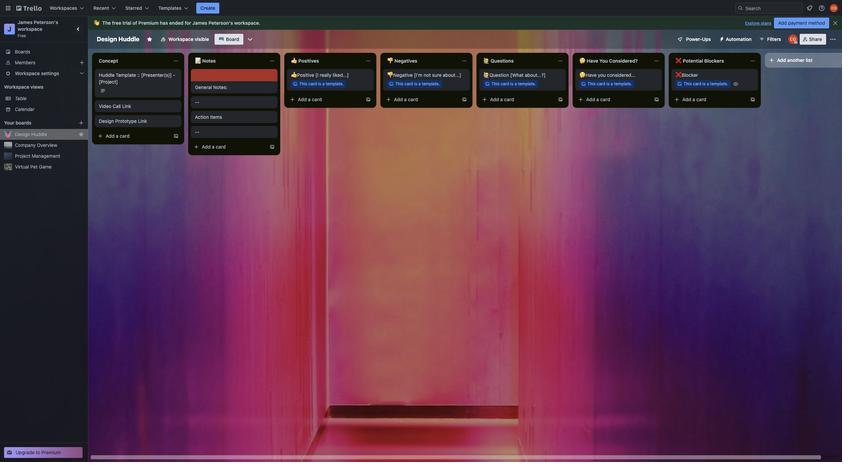 Task type: vqa. For each thing, say whether or not it's contained in the screenshot.
kendallparks02 (kendallparks02) icon
no



Task type: locate. For each thing, give the bounding box(es) containing it.
create from template… image
[[366, 97, 371, 102], [558, 97, 563, 102], [750, 97, 756, 102], [270, 144, 275, 150]]

add a card down [i
[[298, 97, 322, 102]]

2 template. from the left
[[422, 81, 440, 86]]

-
[[173, 72, 175, 78], [195, 99, 197, 105], [197, 99, 199, 105], [195, 129, 197, 135], [197, 129, 199, 135]]

method
[[809, 20, 826, 26]]

2 vertical spatial huddle
[[31, 131, 47, 137]]

a down "design prototype link"
[[116, 133, 118, 139]]

workspace for workspace views
[[4, 84, 29, 90]]

-- up action
[[195, 99, 199, 105]]

workspace inside dropdown button
[[15, 70, 40, 76]]

pet
[[30, 164, 38, 170]]

1 vertical spatial link
[[138, 118, 147, 124]]

add for notes
[[202, 144, 211, 150]]

this for 🤔have
[[588, 81, 596, 86]]

templates button
[[154, 3, 192, 14]]

workspace for workspace visible
[[169, 36, 194, 42]]

a down 👍positive
[[308, 97, 311, 102]]

general notes:
[[195, 84, 228, 90]]

0 horizontal spatial link
[[122, 103, 131, 109]]

this down the 🤔have
[[588, 81, 596, 86]]

another
[[788, 57, 805, 63]]

1 horizontal spatial james
[[192, 20, 207, 26]]

link down video call link link
[[138, 118, 147, 124]]

this card is a template.
[[299, 81, 344, 86], [396, 81, 440, 86], [492, 81, 536, 86], [588, 81, 632, 86], [684, 81, 729, 86]]

create from template… image for 🤔have you considered...
[[654, 97, 660, 102]]

Board name text field
[[93, 34, 143, 45]]

add left another
[[777, 57, 786, 63]]

james right for
[[192, 20, 207, 26]]

0 vertical spatial design huddle
[[97, 36, 139, 43]]

👍positive [i really liked...] link
[[291, 72, 370, 79]]

banner
[[88, 16, 842, 30]]

payment
[[789, 20, 808, 26]]

1 horizontal spatial huddle
[[99, 72, 115, 78]]

design up company in the top of the page
[[15, 131, 30, 137]]

add a card down the 👎negative
[[394, 97, 418, 102]]

4 is from the left
[[607, 81, 610, 86]]

add down 👍positive
[[298, 97, 307, 102]]

add a card down "design prototype link"
[[106, 133, 130, 139]]

considered...
[[607, 72, 636, 78]]

1 vertical spatial design huddle
[[15, 131, 47, 137]]

design inside design huddle 'link'
[[15, 131, 30, 137]]

0 horizontal spatial christina overa (christinaovera) image
[[789, 35, 798, 44]]

0 notifications image
[[806, 4, 814, 12]]

huddle inside 'link'
[[31, 131, 47, 137]]

1 vertical spatial --
[[195, 129, 199, 135]]

0 vertical spatial huddle
[[118, 36, 139, 43]]

primary element
[[0, 0, 842, 16]]

1 horizontal spatial link
[[138, 118, 147, 124]]

workspace up customize views icon
[[234, 20, 259, 26]]

design huddle
[[97, 36, 139, 43], [15, 131, 47, 137]]

0 vertical spatial -- link
[[195, 99, 274, 106]]

add a card for 👎negative [i'm not sure about...]
[[394, 97, 418, 102]]

add a card button for 🤔have you considered...
[[576, 94, 651, 105]]

boards link
[[0, 46, 88, 57]]

-- down action
[[195, 129, 199, 135]]

template. down ❌blocker link on the top right of page
[[711, 81, 729, 86]]

👋 the free trial of premium has ended for james peterson's workspace .
[[93, 20, 260, 26]]

design huddle inside 'link'
[[15, 131, 47, 137]]

this down the ❌blocker in the top right of the page
[[684, 81, 692, 86]]

add down the ❌blocker in the top right of the page
[[683, 97, 692, 102]]

👎
[[387, 58, 393, 64]]

workspace up "free"
[[18, 26, 42, 32]]

recent
[[93, 5, 109, 11]]

1 horizontal spatial peterson's
[[209, 20, 233, 26]]

is down 🙋question [what about...?]
[[511, 81, 514, 86]]

0 vertical spatial link
[[122, 103, 131, 109]]

views
[[31, 84, 43, 90]]

starred
[[125, 5, 142, 11]]

-- link down action items link
[[195, 129, 274, 135]]

this card is a template. down "👍positive [i really liked...]"
[[299, 81, 344, 86]]

add for positives
[[298, 97, 307, 102]]

open information menu image
[[819, 5, 826, 12]]

add a card button down 🤔have you considered... link
[[576, 94, 651, 105]]

1 this from the left
[[299, 81, 307, 86]]

huddle template :: [presenter(s)] - [project] link
[[99, 72, 177, 85]]

design inside design huddle text field
[[97, 36, 117, 43]]

templates
[[158, 5, 182, 11]]

👎negative [i'm not sure about...]
[[387, 72, 461, 78]]

Search field
[[744, 3, 803, 13]]

add a card for 👍positive [i really liked...]
[[298, 97, 322, 102]]

workspaces
[[50, 5, 77, 11]]

0 vertical spatial workspace
[[234, 20, 259, 26]]

link for video call link
[[122, 103, 131, 109]]

5 is from the left
[[703, 81, 706, 86]]

is down "👍positive [i really liked...]"
[[318, 81, 321, 86]]

game
[[39, 164, 52, 170]]

-- link
[[195, 99, 274, 106], [195, 129, 274, 135]]

template. down 👍positive [i really liked...] link on the left top
[[326, 81, 344, 86]]

template.
[[326, 81, 344, 86], [422, 81, 440, 86], [518, 81, 536, 86], [614, 81, 632, 86], [711, 81, 729, 86]]

add a card button down [what on the top right
[[479, 94, 555, 105]]

0 horizontal spatial premium
[[41, 450, 61, 455]]

👎 Negatives text field
[[383, 56, 458, 66]]

1 vertical spatial -- link
[[195, 129, 274, 135]]

❌
[[676, 58, 682, 64]]

add down 🙋question
[[490, 97, 499, 102]]

add down action items
[[202, 144, 211, 150]]

is down [i'm
[[414, 81, 418, 86]]

2 vertical spatial design
[[15, 131, 30, 137]]

visible
[[195, 36, 209, 42]]

explore
[[745, 21, 760, 26]]

free
[[112, 20, 121, 26]]

a down the ❌blocker in the top right of the page
[[693, 97, 695, 102]]

notes:
[[213, 84, 228, 90]]

peterson's inside banner
[[209, 20, 233, 26]]

james up "free"
[[18, 19, 33, 25]]

this card is a template. for [i
[[299, 81, 344, 86]]

0 vertical spatial --
[[195, 99, 199, 105]]

4 template. from the left
[[614, 81, 632, 86]]

template. for not
[[422, 81, 440, 86]]

this card is a template. down [i'm
[[396, 81, 440, 86]]

this for 👎negative
[[396, 81, 404, 86]]

add down the 🤔have
[[586, 97, 595, 102]]

2 horizontal spatial create from template… image
[[654, 97, 660, 102]]

🤔
[[580, 58, 586, 64]]

[project]
[[99, 79, 118, 85]]

2 vertical spatial workspace
[[4, 84, 29, 90]]

workspace views
[[4, 84, 43, 90]]

👎negative [i'm not sure about...] link
[[387, 72, 466, 79]]

4 this card is a template. from the left
[[588, 81, 632, 86]]

add a card down the ❌blocker in the top right of the page
[[683, 97, 707, 102]]

this card is a template. down 🙋question [what about...?]
[[492, 81, 536, 86]]

0 horizontal spatial peterson's
[[34, 19, 58, 25]]

👍positive
[[291, 72, 314, 78]]

is for [i
[[318, 81, 321, 86]]

design down the
[[97, 36, 117, 43]]

design huddle down free
[[97, 36, 139, 43]]

this card is a template. for [i'm
[[396, 81, 440, 86]]

add for questions
[[490, 97, 499, 102]]

calendar link
[[15, 106, 84, 113]]

3 is from the left
[[511, 81, 514, 86]]

a down ❌blocker link on the top right of page
[[707, 81, 709, 86]]

workspace navigation collapse icon image
[[74, 24, 83, 34]]

plans
[[761, 21, 772, 26]]

- inside huddle template :: [presenter(s)] - [project]
[[173, 72, 175, 78]]

1 horizontal spatial christina overa (christinaovera) image
[[830, 4, 838, 12]]

📝 Notes text field
[[191, 56, 265, 66]]

peterson's down back to home image
[[34, 19, 58, 25]]

workspace
[[234, 20, 259, 26], [18, 26, 42, 32]]

management
[[32, 153, 60, 159]]

workspace down 👋 the free trial of premium has ended for james peterson's workspace .
[[169, 36, 194, 42]]

show menu image
[[830, 36, 837, 43]]

add inside button
[[777, 57, 786, 63]]

create from template… image
[[462, 97, 467, 102], [654, 97, 660, 102], [173, 133, 179, 139]]

members
[[15, 60, 35, 65]]

is for [what
[[511, 81, 514, 86]]

add a card down you
[[586, 97, 611, 102]]

add a card button down [i'm
[[383, 94, 459, 105]]

🙋 questions
[[484, 58, 514, 64]]

link
[[122, 103, 131, 109], [138, 118, 147, 124]]

a down 🤔have you considered...
[[611, 81, 613, 86]]

0 horizontal spatial huddle
[[31, 131, 47, 137]]

-- link down general notes: link at the top of page
[[195, 99, 274, 106]]

virtual pet game
[[15, 164, 52, 170]]

power-ups
[[686, 36, 711, 42]]

1 horizontal spatial workspace
[[234, 20, 259, 26]]

❌ potential blockers
[[676, 58, 724, 64]]

2 this from the left
[[396, 81, 404, 86]]

this card is a template. down ❌blocker link on the top right of page
[[684, 81, 729, 86]]

automation
[[726, 36, 752, 42]]

christina overa (christinaovera) image down payment
[[789, 35, 798, 44]]

card
[[309, 81, 317, 86], [405, 81, 413, 86], [501, 81, 509, 86], [597, 81, 606, 86], [693, 81, 702, 86], [312, 97, 322, 102], [408, 97, 418, 102], [504, 97, 514, 102], [601, 97, 611, 102], [697, 97, 707, 102], [120, 133, 130, 139], [216, 144, 226, 150]]

1 -- link from the top
[[195, 99, 274, 106]]

this down the 👎negative
[[396, 81, 404, 86]]

design inside 'design prototype link' link
[[99, 118, 114, 124]]

🙋question
[[484, 72, 509, 78]]

create from template… image for 👍positive [i really liked...]
[[366, 97, 371, 102]]

is down ❌blocker link on the top right of page
[[703, 81, 706, 86]]

--
[[195, 99, 199, 105], [195, 129, 199, 135]]

is down 🤔have you considered...
[[607, 81, 610, 86]]

1 horizontal spatial premium
[[138, 20, 159, 26]]

huddle down trial
[[118, 36, 139, 43]]

premium right to
[[41, 450, 61, 455]]

explore plans button
[[745, 19, 772, 27]]

1 vertical spatial design
[[99, 118, 114, 124]]

add a card button down really
[[287, 94, 363, 105]]

design down the video on the top of page
[[99, 118, 114, 124]]

design huddle up company overview
[[15, 131, 47, 137]]

0 vertical spatial workspace
[[169, 36, 194, 42]]

general
[[195, 84, 212, 90]]

christina overa (christinaovera) image
[[830, 4, 838, 12], [789, 35, 798, 44]]

huddle up company overview
[[31, 131, 47, 137]]

👍 Positives text field
[[287, 56, 362, 66]]

workspace inside "james peterson's workspace free"
[[18, 26, 42, 32]]

3 this card is a template. from the left
[[492, 81, 536, 86]]

add a card button down ❌blocker link on the top right of page
[[672, 94, 748, 105]]

add a card for 🙋question [what about...?]
[[490, 97, 514, 102]]

christina overa (christinaovera) image right open information menu image
[[830, 4, 838, 12]]

this card is a template. for you
[[588, 81, 632, 86]]

1 template. from the left
[[326, 81, 344, 86]]

premium right of
[[138, 20, 159, 26]]

add a card down 🙋question
[[490, 97, 514, 102]]

4 this from the left
[[588, 81, 596, 86]]

create from template… image for ❌blocker
[[750, 97, 756, 102]]

company
[[15, 142, 36, 148]]

add a card for ❌blocker
[[683, 97, 707, 102]]

huddle inside huddle template :: [presenter(s)] - [project]
[[99, 72, 115, 78]]

a down [i'm
[[419, 81, 421, 86]]

add down the 👎negative
[[394, 97, 403, 102]]

automation button
[[717, 34, 756, 45]]

upgrade to premium
[[16, 450, 61, 455]]

1 -- from the top
[[195, 99, 199, 105]]

share button
[[800, 34, 827, 45]]

blockers
[[705, 58, 724, 64]]

1 vertical spatial huddle
[[99, 72, 115, 78]]

2 horizontal spatial huddle
[[118, 36, 139, 43]]

james peterson's workspace link
[[18, 19, 59, 32]]

template. for considered...
[[614, 81, 632, 86]]

design
[[97, 36, 117, 43], [99, 118, 114, 124], [15, 131, 30, 137]]

1 is from the left
[[318, 81, 321, 86]]

for
[[185, 20, 191, 26]]

1 horizontal spatial design huddle
[[97, 36, 139, 43]]

0 horizontal spatial workspace
[[18, 26, 42, 32]]

link right call
[[122, 103, 131, 109]]

1 horizontal spatial create from template… image
[[462, 97, 467, 102]]

ended
[[169, 20, 184, 26]]

template. down 🙋question [what about...?] link
[[518, 81, 536, 86]]

Concept text field
[[95, 56, 169, 66]]

1 vertical spatial workspace
[[15, 70, 40, 76]]

1 this card is a template. from the left
[[299, 81, 344, 86]]

this down 🙋question
[[492, 81, 500, 86]]

2 is from the left
[[414, 81, 418, 86]]

3 this from the left
[[492, 81, 500, 86]]

👍
[[291, 58, 297, 64]]

about...]
[[443, 72, 461, 78]]

0 horizontal spatial design huddle
[[15, 131, 47, 137]]

0 vertical spatial christina overa (christinaovera) image
[[830, 4, 838, 12]]

.
[[259, 20, 260, 26]]

this card is a template. down 🤔have you considered...
[[588, 81, 632, 86]]

template
[[116, 72, 136, 78]]

0 vertical spatial design
[[97, 36, 117, 43]]

project management link
[[15, 153, 84, 159]]

5 this card is a template. from the left
[[684, 81, 729, 86]]

action
[[195, 114, 209, 120]]

0 horizontal spatial james
[[18, 19, 33, 25]]

🙋question [what about...?]
[[484, 72, 546, 78]]

5 template. from the left
[[711, 81, 729, 86]]

add left payment
[[779, 20, 787, 26]]

a down you
[[597, 97, 599, 102]]

2 this card is a template. from the left
[[396, 81, 440, 86]]

design huddle link
[[15, 131, 76, 138]]

design for design huddle 'link'
[[15, 131, 30, 137]]

workspace up table
[[4, 84, 29, 90]]

[i'm
[[414, 72, 423, 78]]

filters
[[768, 36, 781, 42]]

video
[[99, 103, 111, 109]]

workspace down members
[[15, 70, 40, 76]]

huddle up [project] in the top left of the page
[[99, 72, 115, 78]]

workspace inside button
[[169, 36, 194, 42]]

create button
[[196, 3, 219, 14]]

3 template. from the left
[[518, 81, 536, 86]]

is for you
[[607, 81, 610, 86]]

this down 👍positive
[[299, 81, 307, 86]]

peterson's up board link
[[209, 20, 233, 26]]

🤔 Have You Considered? text field
[[576, 56, 650, 66]]

upgrade to premium link
[[4, 447, 83, 458]]

1 vertical spatial workspace
[[18, 26, 42, 32]]

template. down not
[[422, 81, 440, 86]]

overview
[[37, 142, 57, 148]]

template. down considered...
[[614, 81, 632, 86]]



Task type: describe. For each thing, give the bounding box(es) containing it.
positives
[[299, 58, 319, 64]]

really
[[320, 72, 332, 78]]

recent button
[[89, 3, 120, 14]]

a down 🙋question [what about...?]
[[515, 81, 517, 86]]

company overview link
[[15, 142, 84, 149]]

members link
[[0, 57, 88, 68]]

workspace settings
[[15, 70, 59, 76]]

design prototype link link
[[99, 118, 177, 125]]

video call link link
[[99, 103, 177, 110]]

liked...]
[[333, 72, 349, 78]]

video call link
[[99, 103, 131, 109]]

boards
[[15, 49, 30, 55]]

upgrade
[[16, 450, 35, 455]]

virtual
[[15, 164, 29, 170]]

add down "design prototype link"
[[106, 133, 115, 139]]

add a card button for 🙋question [what about...?]
[[479, 94, 555, 105]]

calendar
[[15, 106, 35, 112]]

a down 🙋question
[[501, 97, 503, 102]]

back to home image
[[16, 3, 42, 14]]

project management
[[15, 153, 60, 159]]

workspace visible button
[[156, 34, 213, 45]]

starred icon image
[[79, 132, 84, 137]]

negatives
[[395, 58, 418, 64]]

add for negatives
[[394, 97, 403, 102]]

add a card for 🤔have you considered...
[[586, 97, 611, 102]]

potential
[[683, 58, 703, 64]]

project
[[15, 153, 30, 159]]

concept
[[99, 58, 118, 64]]

link for design prototype link
[[138, 118, 147, 124]]

1 vertical spatial christina overa (christinaovera) image
[[789, 35, 798, 44]]

workspace visible
[[169, 36, 209, 42]]

0 vertical spatial premium
[[138, 20, 159, 26]]

company overview
[[15, 142, 57, 148]]

sure
[[432, 72, 442, 78]]

📝 notes
[[195, 58, 216, 64]]

has
[[160, 20, 168, 26]]

board
[[226, 36, 239, 42]]

workspace inside banner
[[234, 20, 259, 26]]

add a card button down 'design prototype link' link at the top of page
[[95, 131, 171, 142]]

a down items
[[212, 144, 215, 150]]

to
[[36, 450, 40, 455]]

🤔have you considered...
[[580, 72, 636, 78]]

workspace settings button
[[0, 68, 88, 79]]

not
[[424, 72, 431, 78]]

add a card button for ❌blocker
[[672, 94, 748, 105]]

add board image
[[79, 120, 84, 126]]

prototype
[[115, 118, 137, 124]]

huddle inside text field
[[118, 36, 139, 43]]

is for [i'm
[[414, 81, 418, 86]]

settings
[[41, 70, 59, 76]]

you
[[600, 58, 608, 64]]

add a card button for 👎negative [i'm not sure about...]
[[383, 94, 459, 105]]

🤔 have you considered?
[[580, 58, 638, 64]]

power-ups button
[[673, 34, 715, 45]]

james inside "james peterson's workspace free"
[[18, 19, 33, 25]]

create from template… image for 👎negative [i'm not sure about...]
[[462, 97, 467, 102]]

👍positive [i really liked...]
[[291, 72, 349, 78]]

wave image
[[93, 20, 100, 26]]

design huddle inside text field
[[97, 36, 139, 43]]

add a card button down action items link
[[191, 142, 267, 152]]

add for have
[[586, 97, 595, 102]]

this card is a template. for [what
[[492, 81, 536, 86]]

🙋
[[484, 58, 490, 64]]

star or unstar board image
[[147, 37, 152, 42]]

boards
[[16, 120, 31, 126]]

j link
[[4, 24, 15, 35]]

of
[[133, 20, 137, 26]]

james peterson's workspace free
[[18, 19, 59, 38]]

your
[[4, 120, 14, 126]]

template. for really
[[326, 81, 344, 86]]

add payment method
[[779, 20, 826, 26]]

workspaces button
[[46, 3, 88, 14]]

2 -- from the top
[[195, 129, 199, 135]]

create from template… image for 🙋question [what about...?]
[[558, 97, 563, 102]]

2 -- link from the top
[[195, 129, 274, 135]]

sm image
[[717, 34, 726, 43]]

j
[[8, 25, 11, 33]]

james inside banner
[[192, 20, 207, 26]]

ups
[[702, 36, 711, 42]]

banner containing 👋
[[88, 16, 842, 30]]

share
[[810, 36, 823, 42]]

template. for about...?]
[[518, 81, 536, 86]]

❌ Potential Blockers text field
[[672, 56, 746, 66]]

action items
[[195, 114, 222, 120]]

add a card button for 👍positive [i really liked...]
[[287, 94, 363, 105]]

add inside "button"
[[779, 20, 787, 26]]

have
[[587, 58, 599, 64]]

about...?]
[[525, 72, 546, 78]]

this for 🙋question
[[492, 81, 500, 86]]

0 horizontal spatial create from template… image
[[173, 133, 179, 139]]

👎 negatives
[[387, 58, 418, 64]]

a down the 👎negative
[[404, 97, 407, 102]]

add another list
[[777, 57, 813, 63]]

add for potential
[[683, 97, 692, 102]]

a down really
[[322, 81, 325, 86]]

🤔have you considered... link
[[580, 72, 658, 79]]

1 vertical spatial premium
[[41, 450, 61, 455]]

table link
[[15, 95, 84, 102]]

design for 'design prototype link' link at the top of page
[[99, 118, 114, 124]]

design prototype link
[[99, 118, 147, 124]]

virtual pet game link
[[15, 164, 84, 170]]

this member is an admin of this board. image
[[795, 41, 798, 44]]

🙋 Questions text field
[[479, 56, 554, 66]]

search image
[[738, 5, 744, 11]]

free
[[18, 33, 26, 38]]

[what
[[511, 72, 524, 78]]

call
[[113, 103, 121, 109]]

your boards with 4 items element
[[4, 119, 68, 127]]

considered?
[[609, 58, 638, 64]]

questions
[[491, 58, 514, 64]]

this for 👍positive
[[299, 81, 307, 86]]

[presenter(s)]
[[141, 72, 172, 78]]

peterson's inside "james peterson's workspace free"
[[34, 19, 58, 25]]

customize views image
[[247, 36, 254, 43]]

🤔have
[[580, 72, 597, 78]]

workspace for workspace settings
[[15, 70, 40, 76]]

5 this from the left
[[684, 81, 692, 86]]

general notes: link
[[195, 84, 274, 91]]

👋
[[93, 20, 100, 26]]

you
[[598, 72, 606, 78]]

add a card down items
[[202, 144, 226, 150]]

table
[[15, 95, 27, 101]]

📝
[[195, 58, 201, 64]]

items
[[210, 114, 222, 120]]



